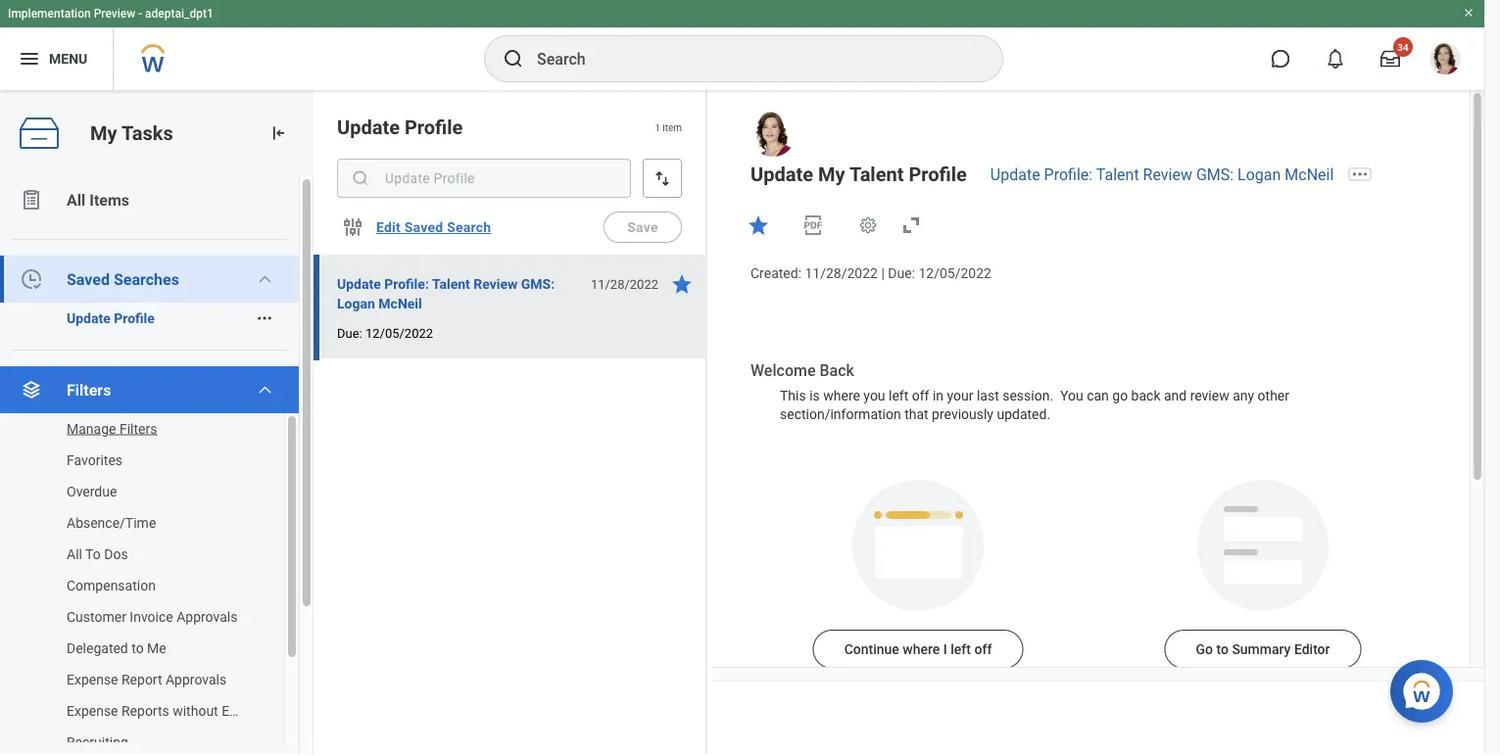 Task type: describe. For each thing, give the bounding box(es) containing it.
items
[[89, 191, 129, 209]]

34 button
[[1369, 37, 1413, 80]]

you
[[864, 387, 885, 403]]

filters button
[[0, 366, 299, 413]]

|
[[881, 266, 885, 282]]

1
[[655, 121, 660, 133]]

all items
[[67, 191, 129, 209]]

menu
[[49, 51, 87, 67]]

menu banner
[[0, 0, 1484, 90]]

created:
[[751, 266, 802, 282]]

all to dos button
[[0, 539, 265, 570]]

editor
[[1294, 641, 1330, 657]]

close environment banner image
[[1463, 7, 1475, 19]]

-
[[138, 7, 142, 21]]

recruiting
[[67, 734, 128, 751]]

to for summary
[[1216, 641, 1229, 657]]

update profile: talent review gms: logan mcneil link
[[990, 165, 1334, 184]]

preview
[[94, 7, 135, 21]]

off inside button
[[974, 641, 992, 657]]

1 horizontal spatial mcneil
[[1285, 165, 1334, 184]]

save button
[[604, 212, 682, 243]]

in
[[933, 387, 944, 403]]

your
[[947, 387, 973, 403]]

update profile button
[[0, 303, 248, 334]]

go
[[1196, 641, 1213, 657]]

customer invoice approvals
[[67, 609, 238, 625]]

saved searches button
[[0, 256, 299, 303]]

update profile: talent review gms: logan mcneil button
[[337, 272, 580, 315]]

continue where i left off button
[[813, 630, 1023, 669]]

profile inside button
[[114, 310, 155, 326]]

my tasks
[[90, 122, 173, 145]]

back
[[820, 361, 854, 379]]

to
[[85, 546, 101, 562]]

Search Workday  search field
[[537, 37, 962, 80]]

expense report approvals
[[67, 672, 227, 688]]

manage filters
[[67, 421, 157, 437]]

edit
[[376, 219, 401, 235]]

reports
[[121, 703, 169, 719]]

1 horizontal spatial review
[[1143, 165, 1192, 184]]

notifications large image
[[1326, 49, 1345, 69]]

saved inside edit saved search button
[[404, 219, 443, 235]]

where inside welcome back this is where you left off in your last session.  you can go back and review any other section/information that previously updated.
[[823, 387, 860, 403]]

expense reports without exceptions button
[[0, 696, 288, 727]]

1 horizontal spatial my
[[818, 163, 845, 186]]

compensation
[[67, 578, 156, 594]]

without
[[173, 703, 218, 719]]

configure image
[[341, 216, 364, 239]]

customer
[[67, 609, 126, 625]]

absence/time button
[[0, 508, 265, 539]]

due: inside the item list element
[[337, 326, 362, 340]]

edit saved search
[[376, 219, 491, 235]]

searches
[[114, 270, 179, 289]]

to for me
[[132, 640, 144, 656]]

2 horizontal spatial profile
[[909, 163, 967, 186]]

review inside "button"
[[473, 276, 518, 292]]

talent inside "button"
[[432, 276, 470, 292]]

my inside my tasks element
[[90, 122, 117, 145]]

manage
[[67, 421, 116, 437]]

absence/time
[[67, 515, 156, 531]]

go to summary editor
[[1196, 641, 1330, 657]]

expense reports without exceptions
[[67, 703, 288, 719]]

update profile inside the item list element
[[337, 116, 463, 139]]

search image
[[351, 169, 370, 188]]

session.
[[1003, 387, 1053, 403]]

approvals for expense report approvals
[[166, 672, 227, 688]]

update inside "button"
[[337, 276, 381, 292]]

employee's photo (logan mcneil) image
[[751, 112, 796, 157]]

and review
[[1164, 387, 1229, 403]]

approvals for customer invoice approvals
[[177, 609, 238, 625]]

menu button
[[0, 27, 113, 90]]

list containing all items
[[0, 176, 314, 754]]

inbox large image
[[1381, 49, 1400, 69]]

save
[[627, 219, 658, 235]]

saved inside saved searches dropdown button
[[67, 270, 110, 289]]

recruiting button
[[0, 727, 265, 754]]

chevron down image for saved searches
[[257, 271, 273, 287]]

report
[[121, 672, 162, 688]]

left inside welcome back this is where you left off in your last session.  you can go back and review any other section/information that previously updated.
[[889, 387, 909, 403]]

all to dos
[[67, 546, 128, 562]]

0 vertical spatial 12/05/2022
[[919, 266, 991, 282]]

created: 11/28/2022 | due: 12/05/2022
[[751, 266, 991, 282]]

item
[[663, 121, 682, 133]]

gms: inside "button"
[[521, 276, 555, 292]]

off inside welcome back this is where you left off in your last session.  you can go back and review any other section/information that previously updated.
[[912, 387, 929, 403]]

expense report approvals button
[[0, 664, 265, 696]]

12/05/2022 inside the item list element
[[365, 326, 433, 340]]

justify image
[[18, 47, 41, 71]]

favorites button
[[0, 445, 265, 476]]

view printable version (pdf) image
[[801, 214, 825, 237]]

manage filters button
[[0, 413, 265, 445]]

profile: inside "button"
[[384, 276, 429, 292]]

saved searches
[[67, 270, 179, 289]]



Task type: vqa. For each thing, say whether or not it's contained in the screenshot.
20 - 24 Years element
no



Task type: locate. For each thing, give the bounding box(es) containing it.
all inside 'button'
[[67, 546, 82, 562]]

1 vertical spatial profile:
[[384, 276, 429, 292]]

update my talent profile
[[751, 163, 967, 186]]

summary
[[1232, 641, 1291, 657]]

any
[[1233, 387, 1254, 403]]

1 vertical spatial left
[[951, 641, 971, 657]]

1 vertical spatial expense
[[67, 703, 118, 719]]

off left in
[[912, 387, 929, 403]]

1 horizontal spatial off
[[974, 641, 992, 657]]

0 vertical spatial profile:
[[1044, 165, 1093, 184]]

12/05/2022 down the update profile: talent review gms: logan mcneil "button"
[[365, 326, 433, 340]]

profile:
[[1044, 165, 1093, 184], [384, 276, 429, 292]]

1 item
[[655, 121, 682, 133]]

0 vertical spatial off
[[912, 387, 929, 403]]

section/information
[[780, 406, 901, 423]]

all left items
[[67, 191, 85, 209]]

delegated to me
[[67, 640, 166, 656]]

where
[[823, 387, 860, 403], [903, 641, 940, 657]]

0 vertical spatial gms:
[[1196, 165, 1234, 184]]

update profile: talent review gms: logan mcneil inside "button"
[[337, 276, 555, 312]]

34
[[1397, 41, 1409, 53]]

go to summary editor button
[[1164, 630, 1361, 669]]

12/05/2022
[[919, 266, 991, 282], [365, 326, 433, 340]]

1 vertical spatial 12/05/2022
[[365, 326, 433, 340]]

1 vertical spatial review
[[473, 276, 518, 292]]

sort image
[[653, 169, 672, 188]]

1 horizontal spatial to
[[1216, 641, 1229, 657]]

0 horizontal spatial 12/05/2022
[[365, 326, 433, 340]]

where up section/information
[[823, 387, 860, 403]]

11/28/2022 left star image
[[591, 277, 658, 291]]

profile inside the item list element
[[405, 116, 463, 139]]

0 vertical spatial expense
[[67, 672, 118, 688]]

0 vertical spatial where
[[823, 387, 860, 403]]

0 vertical spatial my
[[90, 122, 117, 145]]

mcneil inside "button"
[[379, 295, 422, 312]]

tasks
[[121, 122, 173, 145]]

expense for expense reports without exceptions
[[67, 703, 118, 719]]

transformation import image
[[268, 123, 288, 143]]

1 vertical spatial approvals
[[166, 672, 227, 688]]

1 horizontal spatial filters
[[119, 421, 157, 437]]

i
[[943, 641, 947, 657]]

1 horizontal spatial gms:
[[1196, 165, 1234, 184]]

update profile
[[337, 116, 463, 139], [67, 310, 155, 326]]

adeptai_dpt1
[[145, 7, 213, 21]]

approvals inside button
[[166, 672, 227, 688]]

continue
[[844, 641, 899, 657]]

0 vertical spatial chevron down image
[[257, 271, 273, 287]]

clock check image
[[20, 267, 43, 291]]

1 horizontal spatial 11/28/2022
[[805, 266, 878, 282]]

left right i
[[951, 641, 971, 657]]

0 vertical spatial profile
[[405, 116, 463, 139]]

0 horizontal spatial off
[[912, 387, 929, 403]]

1 horizontal spatial left
[[951, 641, 971, 657]]

1 vertical spatial due:
[[337, 326, 362, 340]]

1 horizontal spatial update profile
[[337, 116, 463, 139]]

0 horizontal spatial 11/28/2022
[[591, 277, 658, 291]]

0 vertical spatial update profile: talent review gms: logan mcneil
[[990, 165, 1334, 184]]

search image
[[502, 47, 525, 71]]

0 horizontal spatial where
[[823, 387, 860, 403]]

off right i
[[974, 641, 992, 657]]

0 vertical spatial due:
[[888, 266, 915, 282]]

expense
[[67, 672, 118, 688], [67, 703, 118, 719]]

all inside button
[[67, 191, 85, 209]]

filters inside button
[[119, 421, 157, 437]]

2 list from the top
[[0, 413, 299, 754]]

None text field
[[337, 159, 631, 198]]

my
[[90, 122, 117, 145], [818, 163, 845, 186]]

off
[[912, 387, 929, 403], [974, 641, 992, 657]]

expense down delegated
[[67, 672, 118, 688]]

1 list from the top
[[0, 176, 314, 754]]

gear image
[[858, 216, 878, 235]]

filters up manage at the left bottom
[[67, 381, 111, 399]]

where left i
[[903, 641, 940, 657]]

0 horizontal spatial profile:
[[384, 276, 429, 292]]

1 vertical spatial update profile
[[67, 310, 155, 326]]

implementation
[[8, 7, 91, 21]]

welcome back this is where you left off in your last session.  you can go back and review any other section/information that previously updated.
[[751, 361, 1293, 423]]

2 chevron down image from the top
[[257, 382, 273, 398]]

my left tasks
[[90, 122, 117, 145]]

update profile: talent review gms: logan mcneil
[[990, 165, 1334, 184], [337, 276, 555, 312]]

related actions image
[[256, 310, 273, 327]]

1 vertical spatial my
[[818, 163, 845, 186]]

list inside my tasks element
[[0, 413, 299, 754]]

0 vertical spatial approvals
[[177, 609, 238, 625]]

1 vertical spatial profile
[[909, 163, 967, 186]]

chevron down image down related actions icon
[[257, 382, 273, 398]]

1 horizontal spatial logan
[[1238, 165, 1281, 184]]

update profile up search image
[[337, 116, 463, 139]]

0 horizontal spatial review
[[473, 276, 518, 292]]

can go
[[1087, 387, 1128, 403]]

all
[[67, 191, 85, 209], [67, 546, 82, 562]]

1 vertical spatial where
[[903, 641, 940, 657]]

12/05/2022 down fullscreen icon
[[919, 266, 991, 282]]

update inside button
[[67, 310, 111, 326]]

1 horizontal spatial due:
[[888, 266, 915, 282]]

star image
[[670, 272, 694, 296]]

filters inside dropdown button
[[67, 381, 111, 399]]

other
[[1258, 387, 1289, 403]]

2 all from the top
[[67, 546, 82, 562]]

0 horizontal spatial filters
[[67, 381, 111, 399]]

that previously
[[905, 406, 994, 423]]

talent
[[849, 163, 904, 186], [1096, 165, 1139, 184], [432, 276, 470, 292]]

1 vertical spatial update profile: talent review gms: logan mcneil
[[337, 276, 555, 312]]

to
[[132, 640, 144, 656], [1216, 641, 1229, 657]]

1 horizontal spatial profile:
[[1044, 165, 1093, 184]]

profile
[[405, 116, 463, 139], [909, 163, 967, 186], [114, 310, 155, 326]]

filters
[[67, 381, 111, 399], [119, 421, 157, 437]]

to left the me
[[132, 640, 144, 656]]

me
[[147, 640, 166, 656]]

0 horizontal spatial gms:
[[521, 276, 555, 292]]

saved up update profile button
[[67, 270, 110, 289]]

approvals
[[177, 609, 238, 625], [166, 672, 227, 688]]

back
[[1131, 387, 1161, 403]]

due: right related actions icon
[[337, 326, 362, 340]]

left right you
[[889, 387, 909, 403]]

clipboard image
[[20, 188, 43, 212]]

approvals up without
[[166, 672, 227, 688]]

saved right edit at left top
[[404, 219, 443, 235]]

implementation preview -   adeptai_dpt1
[[8, 7, 213, 21]]

chevron down image
[[257, 271, 273, 287], [257, 382, 273, 398]]

invoice
[[130, 609, 173, 625]]

favorites
[[67, 452, 123, 468]]

to inside list
[[132, 640, 144, 656]]

overdue button
[[0, 476, 265, 508]]

perspective image
[[20, 378, 43, 402]]

customer invoice approvals button
[[0, 602, 265, 633]]

2 horizontal spatial talent
[[1096, 165, 1139, 184]]

all for all items
[[67, 191, 85, 209]]

fullscreen image
[[899, 214, 923, 237]]

dos
[[104, 546, 128, 562]]

1 horizontal spatial update profile: talent review gms: logan mcneil
[[990, 165, 1334, 184]]

11/28/2022
[[805, 266, 878, 282], [591, 277, 658, 291]]

all left "to"
[[67, 546, 82, 562]]

0 horizontal spatial my
[[90, 122, 117, 145]]

0 horizontal spatial due:
[[337, 326, 362, 340]]

0 horizontal spatial update profile: talent review gms: logan mcneil
[[337, 276, 555, 312]]

1 horizontal spatial 12/05/2022
[[919, 266, 991, 282]]

none text field inside the item list element
[[337, 159, 631, 198]]

11/28/2022 inside the item list element
[[591, 277, 658, 291]]

mcneil
[[1285, 165, 1334, 184], [379, 295, 422, 312]]

0 horizontal spatial update profile
[[67, 310, 155, 326]]

due: right |
[[888, 266, 915, 282]]

exceptions
[[222, 703, 288, 719]]

2 expense from the top
[[67, 703, 118, 719]]

updated.
[[997, 406, 1050, 423]]

welcome
[[751, 361, 816, 379]]

1 vertical spatial gms:
[[521, 276, 555, 292]]

delegated
[[67, 640, 128, 656]]

list
[[0, 176, 314, 754], [0, 413, 299, 754]]

1 horizontal spatial talent
[[849, 163, 904, 186]]

is
[[809, 387, 820, 403]]

1 vertical spatial chevron down image
[[257, 382, 273, 398]]

1 vertical spatial mcneil
[[379, 295, 422, 312]]

left inside continue where i left off button
[[951, 641, 971, 657]]

search
[[447, 219, 491, 235]]

star image
[[747, 214, 770, 237]]

my up view printable version (pdf) image
[[818, 163, 845, 186]]

list containing manage filters
[[0, 413, 299, 754]]

where inside button
[[903, 641, 940, 657]]

1 horizontal spatial saved
[[404, 219, 443, 235]]

my tasks element
[[0, 90, 314, 754]]

11/28/2022 left |
[[805, 266, 878, 282]]

chevron down image for filters
[[257, 382, 273, 398]]

this
[[780, 387, 806, 403]]

1 expense from the top
[[67, 672, 118, 688]]

filters up favorites button
[[119, 421, 157, 437]]

gms:
[[1196, 165, 1234, 184], [521, 276, 555, 292]]

0 horizontal spatial saved
[[67, 270, 110, 289]]

0 horizontal spatial left
[[889, 387, 909, 403]]

0 horizontal spatial logan
[[337, 295, 375, 312]]

0 horizontal spatial mcneil
[[379, 295, 422, 312]]

1 vertical spatial all
[[67, 546, 82, 562]]

profile logan mcneil image
[[1430, 43, 1461, 78]]

1 all from the top
[[67, 191, 85, 209]]

due:
[[888, 266, 915, 282], [337, 326, 362, 340]]

0 horizontal spatial profile
[[114, 310, 155, 326]]

item list element
[[314, 90, 707, 754]]

continue where i left off
[[844, 641, 992, 657]]

0 vertical spatial logan
[[1238, 165, 1281, 184]]

2 vertical spatial profile
[[114, 310, 155, 326]]

chevron down image inside saved searches dropdown button
[[257, 271, 273, 287]]

update profile inside button
[[67, 310, 155, 326]]

all items button
[[0, 176, 299, 223]]

1 vertical spatial logan
[[337, 295, 375, 312]]

1 vertical spatial filters
[[119, 421, 157, 437]]

0 vertical spatial mcneil
[[1285, 165, 1334, 184]]

review
[[1143, 165, 1192, 184], [473, 276, 518, 292]]

chevron down image inside filters dropdown button
[[257, 382, 273, 398]]

1 horizontal spatial where
[[903, 641, 940, 657]]

approvals right the invoice
[[177, 609, 238, 625]]

0 vertical spatial filters
[[67, 381, 111, 399]]

overdue
[[67, 484, 117, 500]]

compensation button
[[0, 570, 265, 602]]

expense for expense report approvals
[[67, 672, 118, 688]]

0 vertical spatial update profile
[[337, 116, 463, 139]]

last
[[977, 387, 999, 403]]

chevron down image up related actions icon
[[257, 271, 273, 287]]

approvals inside button
[[177, 609, 238, 625]]

1 chevron down image from the top
[[257, 271, 273, 287]]

logan inside "button"
[[337, 295, 375, 312]]

0 vertical spatial left
[[889, 387, 909, 403]]

update profile down 'saved searches'
[[67, 310, 155, 326]]

edit saved search button
[[368, 208, 499, 247]]

0 horizontal spatial to
[[132, 640, 144, 656]]

1 vertical spatial saved
[[67, 270, 110, 289]]

expense up recruiting
[[67, 703, 118, 719]]

0 horizontal spatial talent
[[432, 276, 470, 292]]

saved
[[404, 219, 443, 235], [67, 270, 110, 289]]

all for all to dos
[[67, 546, 82, 562]]

1 vertical spatial off
[[974, 641, 992, 657]]

due: 12/05/2022
[[337, 326, 433, 340]]

left
[[889, 387, 909, 403], [951, 641, 971, 657]]

0 vertical spatial all
[[67, 191, 85, 209]]

to right go
[[1216, 641, 1229, 657]]

delegated to me button
[[0, 633, 265, 664]]

0 vertical spatial saved
[[404, 219, 443, 235]]

1 horizontal spatial profile
[[405, 116, 463, 139]]

0 vertical spatial review
[[1143, 165, 1192, 184]]



